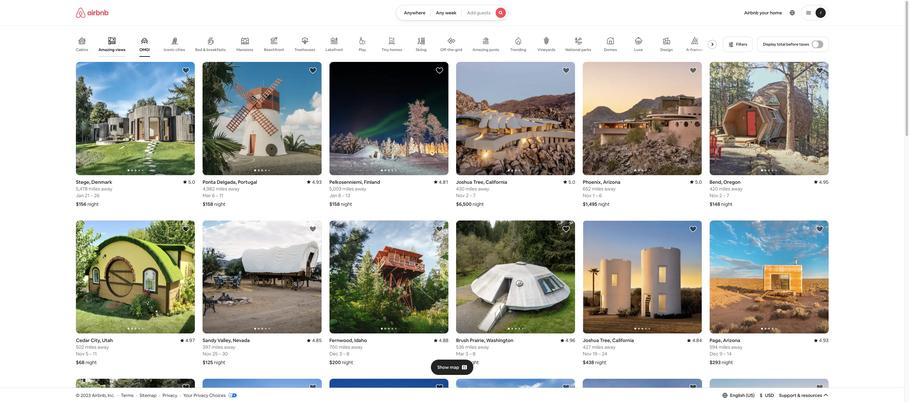 Task type: describe. For each thing, give the bounding box(es) containing it.
21
[[85, 192, 89, 198]]

8 inside fernwood, idaho 700 miles away dec 3 – 8 $200 night
[[347, 351, 349, 357]]

frames
[[691, 47, 704, 52]]

filters
[[737, 42, 748, 47]]

valley,
[[218, 338, 232, 344]]

– inside stege, denmark 5,478 miles away jan 21 – 26 $156 night
[[90, 192, 93, 198]]

taxes
[[800, 42, 810, 47]]

– inside joshua tree, california 427 miles away nov 19 – 24 $438 night
[[599, 351, 601, 357]]

$6,500
[[456, 201, 472, 207]]

away inside the phoenix, arizona 652 miles away nov 1 – 6 $1,495 night
[[605, 186, 616, 192]]

2 privacy from the left
[[194, 393, 208, 398]]

11 for nov 5 – 11
[[93, 351, 97, 357]]

profile element
[[516, 0, 829, 26]]

26
[[94, 192, 99, 198]]

trending
[[511, 47, 527, 52]]

– inside the phoenix, arizona 652 miles away nov 1 – 6 $1,495 night
[[596, 192, 598, 198]]

finland
[[364, 179, 380, 185]]

add to wishlist: bozeman, montana image
[[690, 384, 697, 391]]

4.85 out of 5 average rating image
[[307, 338, 322, 344]]

bed & breakfasts
[[195, 47, 226, 52]]

miles inside fernwood, idaho 700 miles away dec 3 – 8 $200 night
[[339, 344, 350, 350]]

5,003
[[330, 186, 342, 192]]

– inside cedar city, utah 502 miles away nov 5 – 11 $68 night
[[89, 351, 92, 357]]

– inside sandy valley, nevada 397 miles away nov 25 – 30 $125 night
[[219, 351, 221, 357]]

night inside joshua tree, california 430 miles away nov 2 – 7 $6,500 night
[[473, 201, 484, 207]]

joshua tree, california 430 miles away nov 2 – 7 $6,500 night
[[456, 179, 507, 207]]

4.85
[[312, 338, 322, 344]]

5.0 out of 5 average rating image
[[690, 179, 702, 185]]

30
[[222, 351, 228, 357]]

night inside cedar city, utah 502 miles away nov 5 – 11 $68 night
[[85, 360, 97, 366]]

stege, denmark 5,478 miles away jan 21 – 26 $156 night
[[76, 179, 112, 207]]

cedar city, utah 502 miles away nov 5 – 11 $68 night
[[76, 338, 113, 366]]

terms · sitemap · privacy ·
[[121, 393, 181, 398]]

miles inside joshua tree, california 427 miles away nov 19 – 24 $438 night
[[592, 344, 604, 350]]

miles inside sandy valley, nevada 397 miles away nov 25 – 30 $125 night
[[212, 344, 223, 350]]

night inside the phoenix, arizona 652 miles away nov 1 – 6 $1,495 night
[[599, 201, 610, 207]]

bend,
[[710, 179, 723, 185]]

delgada,
[[217, 179, 237, 185]]

your privacy choices
[[183, 393, 226, 398]]

week
[[446, 10, 457, 16]]

support & resources
[[780, 393, 823, 398]]

4.88
[[439, 338, 449, 344]]

airbnb
[[745, 10, 759, 16]]

8 inside the pelkosenniemi, finland 5,003 miles away jan 8 – 13 $158 night
[[338, 192, 341, 198]]

breakfasts
[[207, 47, 226, 52]]

grid
[[455, 47, 463, 52]]

4.84
[[693, 338, 702, 344]]

9
[[720, 351, 723, 357]]

add guests button
[[462, 5, 509, 20]]

nov for joshua tree, california 430 miles away nov 2 – 7 $6,500 night
[[456, 192, 465, 198]]

– inside joshua tree, california 430 miles away nov 2 – 7 $6,500 night
[[470, 192, 472, 198]]

add to wishlist: ponta delgada, portugal image
[[309, 67, 317, 74]]

tree, for nov 2 – 7
[[473, 179, 485, 185]]

a-frames
[[687, 47, 704, 52]]

vineyards
[[538, 47, 556, 52]]

$68
[[76, 360, 84, 366]]

night inside brush prairie, washington 536 miles away mar 3 – 8 $150 night
[[468, 360, 479, 366]]

page, arizona 594 miles away dec 9 – 14 $293 night
[[710, 338, 743, 366]]

4.93 out of 5 average rating image for ponta delgada, portugal 4,982 miles away mar 6 – 11 $158 night
[[307, 179, 322, 185]]

sandy valley, nevada 397 miles away nov 25 – 30 $125 night
[[203, 338, 250, 366]]

jan for jan 21 – 26
[[76, 192, 84, 198]]

guests
[[477, 10, 491, 16]]

away inside brush prairie, washington 536 miles away mar 3 – 8 $150 night
[[478, 344, 489, 350]]

dec for 594
[[710, 351, 719, 357]]

page,
[[710, 338, 722, 344]]

6 inside the phoenix, arizona 652 miles away nov 1 – 6 $1,495 night
[[599, 192, 602, 198]]

amazing pools
[[473, 47, 499, 52]]

add to wishlist: delta, colorado image
[[563, 384, 570, 391]]

night inside ponta delgada, portugal 4,982 miles away mar 6 – 11 $158 night
[[214, 201, 226, 207]]

dec for 700
[[330, 351, 338, 357]]

pools
[[490, 47, 499, 52]]

add to wishlist: pelkosenniemi, finland image
[[436, 67, 444, 74]]

before
[[787, 42, 799, 47]]

domes
[[604, 47, 617, 52]]

miles inside cedar city, utah 502 miles away nov 5 – 11 $68 night
[[85, 344, 96, 350]]

24
[[602, 351, 608, 357]]

8 inside brush prairie, washington 536 miles away mar 3 – 8 $150 night
[[473, 351, 476, 357]]

show map button
[[431, 360, 474, 375]]

any
[[436, 10, 445, 16]]

tree, for nov 19 – 24
[[600, 338, 612, 344]]

$156
[[76, 201, 86, 207]]

prairie,
[[470, 338, 485, 344]]

2 · from the left
[[136, 393, 137, 398]]

536
[[456, 344, 464, 350]]

4.93 for page, arizona 594 miles away dec 9 – 14 $293 night
[[820, 338, 829, 344]]

iconic
[[164, 47, 175, 52]]

2 inside joshua tree, california 430 miles away nov 2 – 7 $6,500 night
[[466, 192, 469, 198]]

english
[[731, 393, 746, 398]]

filters button
[[724, 37, 753, 52]]

miles inside the phoenix, arizona 652 miles away nov 1 – 6 $1,495 night
[[592, 186, 604, 192]]

show map
[[438, 364, 460, 370]]

– inside bend, oregon 420 miles away nov 2 – 7 $148 night
[[724, 192, 726, 198]]

away inside cedar city, utah 502 miles away nov 5 – 11 $68 night
[[97, 344, 109, 350]]

1 · from the left
[[117, 393, 118, 398]]

420
[[710, 186, 718, 192]]

joshua for 427
[[583, 338, 599, 344]]

– inside the pelkosenniemi, finland 5,003 miles away jan 8 – 13 $158 night
[[342, 192, 345, 198]]

group containing amazing views
[[76, 32, 720, 57]]

away inside joshua tree, california 427 miles away nov 19 – 24 $438 night
[[605, 344, 616, 350]]

430
[[456, 186, 465, 192]]

$
[[760, 393, 763, 398]]

3 inside fernwood, idaho 700 miles away dec 3 – 8 $200 night
[[339, 351, 342, 357]]

0 vertical spatial add to wishlist: phoenix, arizona image
[[690, 67, 697, 74]]

national parks
[[566, 47, 592, 52]]

any week button
[[431, 5, 462, 20]]

2 inside bend, oregon 420 miles away nov 2 – 7 $148 night
[[720, 192, 722, 198]]

14
[[727, 351, 732, 357]]

tiny
[[382, 47, 389, 52]]

joshua for 430
[[456, 179, 472, 185]]

arizona for 652 miles away
[[603, 179, 621, 185]]

none search field containing anywhere
[[396, 5, 509, 20]]

add to wishlist: cupertino, california image
[[182, 384, 190, 391]]

5,478
[[76, 186, 88, 192]]

away inside fernwood, idaho 700 miles away dec 3 – 8 $200 night
[[351, 344, 363, 350]]

– inside ponta delgada, portugal 4,982 miles away mar 6 – 11 $158 night
[[216, 192, 218, 198]]

amazing for amazing views
[[98, 47, 114, 52]]

13
[[346, 192, 350, 198]]

$125
[[203, 360, 213, 366]]

display total before taxes button
[[758, 37, 829, 52]]

5.0 out of 5 average rating image for joshua tree, california 430 miles away nov 2 – 7 $6,500 night
[[564, 179, 576, 185]]

5
[[86, 351, 88, 357]]

away inside the pelkosenniemi, finland 5,003 miles away jan 8 – 13 $158 night
[[355, 186, 366, 192]]

away inside joshua tree, california 430 miles away nov 2 – 7 $6,500 night
[[478, 186, 490, 192]]

any week
[[436, 10, 457, 16]]

inc.
[[108, 393, 115, 398]]

add to wishlist: cedar city, utah image
[[182, 225, 190, 233]]

nov inside bend, oregon 420 miles away nov 2 – 7 $148 night
[[710, 192, 719, 198]]

– inside fernwood, idaho 700 miles away dec 3 – 8 $200 night
[[343, 351, 346, 357]]

©
[[76, 393, 80, 398]]

$ usd
[[760, 393, 775, 398]]

the-
[[448, 47, 455, 52]]

a-
[[687, 47, 691, 52]]

english (us)
[[731, 393, 755, 398]]

brush prairie, washington 536 miles away mar 3 – 8 $150 night
[[456, 338, 514, 366]]

add to wishlist: joshua tree, california image for 4.84
[[690, 225, 697, 233]]

homes
[[390, 47, 402, 52]]

miles inside bend, oregon 420 miles away nov 2 – 7 $148 night
[[719, 186, 731, 192]]

city,
[[91, 338, 101, 344]]

nov for sandy valley, nevada 397 miles away nov 25 – 30 $125 night
[[203, 351, 211, 357]]

your
[[760, 10, 770, 16]]



Task type: vqa. For each thing, say whether or not it's contained in the screenshot.


Task type: locate. For each thing, give the bounding box(es) containing it.
miles up 9
[[719, 344, 731, 350]]

night inside stege, denmark 5,478 miles away jan 21 – 26 $156 night
[[87, 201, 99, 207]]

miles up 5
[[85, 344, 96, 350]]

1 privacy from the left
[[163, 393, 177, 398]]

miles down prairie,
[[466, 344, 477, 350]]

1 vertical spatial 4.93 out of 5 average rating image
[[814, 338, 829, 344]]

night inside joshua tree, california 427 miles away nov 19 – 24 $438 night
[[595, 360, 607, 366]]

treehouses
[[294, 47, 315, 52]]

dec inside page, arizona 594 miles away dec 9 – 14 $293 night
[[710, 351, 719, 357]]

1 horizontal spatial 5.0
[[569, 179, 576, 185]]

night right $6,500
[[473, 201, 484, 207]]

tree, inside joshua tree, california 430 miles away nov 2 – 7 $6,500 night
[[473, 179, 485, 185]]

privacy link
[[163, 393, 177, 398]]

sitemap link
[[140, 393, 157, 398]]

privacy right 'your'
[[194, 393, 208, 398]]

5.0 out of 5 average rating image left ponta
[[183, 179, 195, 185]]

away down denmark on the top left of the page
[[101, 186, 112, 192]]

5.0 out of 5 average rating image for stege, denmark 5,478 miles away jan 21 – 26 $156 night
[[183, 179, 195, 185]]

7
[[473, 192, 476, 198], [727, 192, 730, 198]]

nov inside joshua tree, california 427 miles away nov 19 – 24 $438 night
[[583, 351, 592, 357]]

sitemap
[[140, 393, 157, 398]]

· right inc.
[[117, 393, 118, 398]]

11 right 5
[[93, 351, 97, 357]]

night down 14
[[722, 360, 734, 366]]

jan
[[76, 192, 84, 198], [330, 192, 337, 198]]

25
[[212, 351, 218, 357]]

– down oregon
[[724, 192, 726, 198]]

$148
[[710, 201, 721, 207]]

1 horizontal spatial 11
[[219, 192, 223, 198]]

6 down 4,982
[[212, 192, 215, 198]]

– right 19
[[599, 351, 601, 357]]

– down prairie,
[[470, 351, 472, 357]]

add to wishlist: joshua tree, california image for 5.0
[[563, 67, 570, 74]]

add to wishlist: sandy valley, nevada image
[[309, 225, 317, 233]]

1 horizontal spatial dec
[[710, 351, 719, 357]]

3 up $200
[[339, 351, 342, 357]]

0 horizontal spatial $158
[[203, 201, 213, 207]]

4.96 out of 5 average rating image
[[561, 338, 576, 344]]

add to wishlist: joshua tree, california image
[[436, 384, 444, 391]]

night right $200
[[342, 360, 353, 366]]

3 · from the left
[[159, 393, 160, 398]]

11 inside ponta delgada, portugal 4,982 miles away mar 6 – 11 $158 night
[[219, 192, 223, 198]]

– left 13
[[342, 192, 345, 198]]

3 inside brush prairie, washington 536 miles away mar 3 – 8 $150 night
[[466, 351, 468, 357]]

1 horizontal spatial 6
[[599, 192, 602, 198]]

nov down 430
[[456, 192, 465, 198]]

night inside bend, oregon 420 miles away nov 2 – 7 $148 night
[[722, 201, 733, 207]]

arizona inside the phoenix, arizona 652 miles away nov 1 – 6 $1,495 night
[[603, 179, 621, 185]]

night down "24" at the bottom
[[595, 360, 607, 366]]

california inside joshua tree, california 430 miles away nov 2 – 7 $6,500 night
[[486, 179, 507, 185]]

jan inside stege, denmark 5,478 miles away jan 21 – 26 $156 night
[[76, 192, 84, 198]]

1 vertical spatial add to wishlist: phoenix, arizona image
[[816, 384, 824, 391]]

nov inside joshua tree, california 430 miles away nov 2 – 7 $6,500 night
[[456, 192, 465, 198]]

joshua up 427
[[583, 338, 599, 344]]

1 horizontal spatial 2
[[720, 192, 722, 198]]

5.0 left phoenix,
[[569, 179, 576, 185]]

0 vertical spatial 11
[[219, 192, 223, 198]]

arizona right phoenix,
[[603, 179, 621, 185]]

away down oregon
[[732, 186, 743, 192]]

mar for mar 3 – 8
[[456, 351, 465, 357]]

5.0 for phoenix, arizona 652 miles away nov 1 – 6 $1,495 night
[[696, 179, 702, 185]]

0 horizontal spatial 3
[[339, 351, 342, 357]]

tree, inside joshua tree, california 427 miles away nov 19 – 24 $438 night
[[600, 338, 612, 344]]

1 7 from the left
[[473, 192, 476, 198]]

& for support
[[798, 393, 801, 398]]

1 horizontal spatial 7
[[727, 192, 730, 198]]

$158 inside the pelkosenniemi, finland 5,003 miles away jan 8 – 13 $158 night
[[330, 201, 340, 207]]

idaho
[[354, 338, 367, 344]]

– right the 1
[[596, 192, 598, 198]]

0 vertical spatial arizona
[[603, 179, 621, 185]]

0 horizontal spatial joshua
[[456, 179, 472, 185]]

652
[[583, 186, 591, 192]]

fernwood,
[[330, 338, 353, 344]]

add to wishlist: brush prairie, washington image
[[563, 225, 570, 233]]

miles down fernwood,
[[339, 344, 350, 350]]

away down utah
[[97, 344, 109, 350]]

1 vertical spatial add to wishlist: joshua tree, california image
[[690, 225, 697, 233]]

4.93 for ponta delgada, portugal 4,982 miles away mar 6 – 11 $158 night
[[312, 179, 322, 185]]

nevada
[[233, 338, 250, 344]]

$293
[[710, 360, 721, 366]]

502
[[76, 344, 84, 350]]

arizona
[[603, 179, 621, 185], [723, 338, 741, 344]]

– down 'delgada,'
[[216, 192, 218, 198]]

1 horizontal spatial $158
[[330, 201, 340, 207]]

add to wishlist: fernwood, idaho image
[[436, 225, 444, 233]]

5.0 for joshua tree, california 430 miles away nov 2 – 7 $6,500 night
[[569, 179, 576, 185]]

miles inside stege, denmark 5,478 miles away jan 21 – 26 $156 night
[[89, 186, 100, 192]]

1 6 from the left
[[212, 192, 215, 198]]

joshua
[[456, 179, 472, 185], [583, 338, 599, 344]]

1 $158 from the left
[[203, 201, 213, 207]]

luxe
[[635, 47, 643, 52]]

3 up $150
[[466, 351, 468, 357]]

– up $6,500
[[470, 192, 472, 198]]

off-the-grid
[[441, 47, 463, 52]]

night right $1,495
[[599, 201, 610, 207]]

away inside ponta delgada, portugal 4,982 miles away mar 6 – 11 $158 night
[[228, 186, 240, 192]]

miles inside brush prairie, washington 536 miles away mar 3 – 8 $150 night
[[466, 344, 477, 350]]

0 horizontal spatial add to wishlist: joshua tree, california image
[[563, 67, 570, 74]]

portugal
[[238, 179, 257, 185]]

stege,
[[76, 179, 90, 185]]

(us)
[[747, 393, 755, 398]]

1 horizontal spatial 8
[[347, 351, 349, 357]]

· left 'your'
[[180, 393, 181, 398]]

11 for mar 6 – 11
[[219, 192, 223, 198]]

– right 21
[[90, 192, 93, 198]]

off-
[[441, 47, 448, 52]]

1 vertical spatial 11
[[93, 351, 97, 357]]

$1,495
[[583, 201, 598, 207]]

1 horizontal spatial arizona
[[723, 338, 741, 344]]

nov inside the phoenix, arizona 652 miles away nov 1 – 6 $1,495 night
[[583, 192, 592, 198]]

1 horizontal spatial tree,
[[600, 338, 612, 344]]

away right 652
[[605, 186, 616, 192]]

$200
[[330, 360, 341, 366]]

1 horizontal spatial joshua
[[583, 338, 599, 344]]

arizona inside page, arizona 594 miles away dec 9 – 14 $293 night
[[723, 338, 741, 344]]

5.0 left bend,
[[696, 179, 702, 185]]

amazing left pools
[[473, 47, 489, 52]]

miles up 19
[[592, 344, 604, 350]]

bed
[[195, 47, 202, 52]]

1 jan from the left
[[76, 192, 84, 198]]

8 down 5,003
[[338, 192, 341, 198]]

427
[[583, 344, 591, 350]]

california inside joshua tree, california 427 miles away nov 19 – 24 $438 night
[[613, 338, 634, 344]]

nov for joshua tree, california 427 miles away nov 19 – 24 $438 night
[[583, 351, 592, 357]]

away inside page, arizona 594 miles away dec 9 – 14 $293 night
[[732, 344, 743, 350]]

away up 14
[[732, 344, 743, 350]]

– inside page, arizona 594 miles away dec 9 – 14 $293 night
[[724, 351, 726, 357]]

4.81
[[439, 179, 449, 185]]

1 vertical spatial california
[[613, 338, 634, 344]]

0 horizontal spatial 2
[[466, 192, 469, 198]]

6 right the 1
[[599, 192, 602, 198]]

& right bed
[[203, 47, 206, 52]]

airbnb your home link
[[741, 6, 786, 19]]

2 5.0 from the left
[[569, 179, 576, 185]]

1 vertical spatial joshua
[[583, 338, 599, 344]]

4.97
[[185, 338, 195, 344]]

1 vertical spatial mar
[[456, 351, 465, 357]]

dec down 594
[[710, 351, 719, 357]]

11 inside cedar city, utah 502 miles away nov 5 – 11 $68 night
[[93, 351, 97, 357]]

miles up 25
[[212, 344, 223, 350]]

mansions
[[237, 47, 253, 52]]

1 dec from the left
[[330, 351, 338, 357]]

0 horizontal spatial 5.0 out of 5 average rating image
[[183, 179, 195, 185]]

add to wishlist: phoenix, arizona image up resources
[[816, 384, 824, 391]]

2 5.0 out of 5 average rating image from the left
[[564, 179, 576, 185]]

2
[[466, 192, 469, 198], [720, 192, 722, 198]]

miles up "26"
[[89, 186, 100, 192]]

mar inside ponta delgada, portugal 4,982 miles away mar 6 – 11 $158 night
[[203, 192, 211, 198]]

0 horizontal spatial amazing
[[98, 47, 114, 52]]

nov for cedar city, utah 502 miles away nov 5 – 11 $68 night
[[76, 351, 85, 357]]

miles down 'delgada,'
[[216, 186, 227, 192]]

night inside page, arizona 594 miles away dec 9 – 14 $293 night
[[722, 360, 734, 366]]

nov inside cedar city, utah 502 miles away nov 5 – 11 $68 night
[[76, 351, 85, 357]]

mar down 536
[[456, 351, 465, 357]]

national
[[566, 47, 581, 52]]

jan inside the pelkosenniemi, finland 5,003 miles away jan 8 – 13 $158 night
[[330, 192, 337, 198]]

0 horizontal spatial 7
[[473, 192, 476, 198]]

1 horizontal spatial privacy
[[194, 393, 208, 398]]

4.93 out of 5 average rating image for page, arizona 594 miles away dec 9 – 14 $293 night
[[814, 338, 829, 344]]

4.95 out of 5 average rating image
[[814, 179, 829, 185]]

594
[[710, 344, 718, 350]]

7 inside joshua tree, california 430 miles away nov 2 – 7 $6,500 night
[[473, 192, 476, 198]]

add to wishlist: tetonia, idaho image
[[309, 384, 317, 391]]

$150
[[456, 360, 467, 366]]

add to wishlist: page, arizona image
[[816, 225, 824, 233]]

& right the support
[[798, 393, 801, 398]]

nov inside sandy valley, nevada 397 miles away nov 25 – 30 $125 night
[[203, 351, 211, 357]]

display
[[764, 42, 777, 47]]

$158 down 4,982
[[203, 201, 213, 207]]

miles up the 1
[[592, 186, 604, 192]]

joshua inside joshua tree, california 427 miles away nov 19 – 24 $438 night
[[583, 338, 599, 344]]

1 horizontal spatial add to wishlist: phoenix, arizona image
[[816, 384, 824, 391]]

& for bed
[[203, 47, 206, 52]]

miles inside the pelkosenniemi, finland 5,003 miles away jan 8 – 13 $158 night
[[343, 186, 354, 192]]

terms link
[[121, 393, 134, 398]]

0 horizontal spatial tree,
[[473, 179, 485, 185]]

$158 inside ponta delgada, portugal 4,982 miles away mar 6 – 11 $158 night
[[203, 201, 213, 207]]

night right $148
[[722, 201, 733, 207]]

amazing for amazing pools
[[473, 47, 489, 52]]

4 · from the left
[[180, 393, 181, 398]]

1 vertical spatial arizona
[[723, 338, 741, 344]]

california
[[486, 179, 507, 185], [613, 338, 634, 344]]

0 horizontal spatial jan
[[76, 192, 84, 198]]

denmark
[[91, 179, 112, 185]]

your privacy choices link
[[183, 393, 237, 399]]

resources
[[802, 393, 823, 398]]

night inside the pelkosenniemi, finland 5,003 miles away jan 8 – 13 $158 night
[[341, 201, 352, 207]]

5.0 left ponta
[[188, 179, 195, 185]]

show
[[438, 364, 449, 370]]

1 vertical spatial tree,
[[600, 338, 612, 344]]

2 6 from the left
[[599, 192, 602, 198]]

joshua up 430
[[456, 179, 472, 185]]

4.93 out of 5 average rating image
[[307, 179, 322, 185], [814, 338, 829, 344]]

night down 25
[[214, 360, 225, 366]]

1 horizontal spatial 4.93
[[820, 338, 829, 344]]

0 vertical spatial california
[[486, 179, 507, 185]]

8 down prairie,
[[473, 351, 476, 357]]

4.88 out of 5 average rating image
[[434, 338, 449, 344]]

mar for mar 6 – 11
[[203, 192, 211, 198]]

1 vertical spatial &
[[798, 393, 801, 398]]

0 horizontal spatial 5.0
[[188, 179, 195, 185]]

1 horizontal spatial 3
[[466, 351, 468, 357]]

ponta
[[203, 179, 216, 185]]

0 vertical spatial tree,
[[473, 179, 485, 185]]

– right 5
[[89, 351, 92, 357]]

add to wishlist: bend, oregon image
[[816, 67, 824, 74]]

jan down 5,478
[[76, 192, 84, 198]]

· left privacy link
[[159, 393, 160, 398]]

anywhere button
[[396, 5, 431, 20]]

0 horizontal spatial california
[[486, 179, 507, 185]]

away down prairie,
[[478, 344, 489, 350]]

0 horizontal spatial privacy
[[163, 393, 177, 398]]

2 jan from the left
[[330, 192, 337, 198]]

4.84 out of 5 average rating image
[[688, 338, 702, 344]]

0 vertical spatial joshua
[[456, 179, 472, 185]]

nov
[[456, 192, 465, 198], [583, 192, 592, 198], [710, 192, 719, 198], [76, 351, 85, 357], [203, 351, 211, 357], [583, 351, 592, 357]]

miles inside page, arizona 594 miles away dec 9 – 14 $293 night
[[719, 344, 731, 350]]

sandy
[[203, 338, 216, 344]]

mar down 4,982
[[203, 192, 211, 198]]

0 vertical spatial 4.93
[[312, 179, 322, 185]]

utah
[[102, 338, 113, 344]]

11 down 'delgada,'
[[219, 192, 223, 198]]

away up "24" at the bottom
[[605, 344, 616, 350]]

0 horizontal spatial mar
[[203, 192, 211, 198]]

omg!
[[139, 47, 150, 52]]

bend, oregon 420 miles away nov 2 – 7 $148 night
[[710, 179, 743, 207]]

home
[[771, 10, 783, 16]]

tiny homes
[[382, 47, 402, 52]]

0 horizontal spatial 11
[[93, 351, 97, 357]]

away down 'delgada,'
[[228, 186, 240, 192]]

4.97 out of 5 average rating image
[[180, 338, 195, 344]]

1 5.0 from the left
[[188, 179, 195, 185]]

nov down 502
[[76, 351, 85, 357]]

1 horizontal spatial mar
[[456, 351, 465, 357]]

4.81 out of 5 average rating image
[[434, 179, 449, 185]]

nov down 397
[[203, 351, 211, 357]]

2 up $6,500
[[466, 192, 469, 198]]

miles inside ponta delgada, portugal 4,982 miles away mar 6 – 11 $158 night
[[216, 186, 227, 192]]

privacy
[[163, 393, 177, 398], [194, 393, 208, 398]]

play
[[359, 47, 366, 52]]

miles right 430
[[466, 186, 477, 192]]

0 horizontal spatial 4.93
[[312, 179, 322, 185]]

beachfront
[[264, 47, 284, 52]]

0 horizontal spatial 8
[[338, 192, 341, 198]]

2 $158 from the left
[[330, 201, 340, 207]]

1 horizontal spatial add to wishlist: joshua tree, california image
[[690, 225, 697, 233]]

night down 13
[[341, 201, 352, 207]]

dec down '700'
[[330, 351, 338, 357]]

3 5.0 from the left
[[696, 179, 702, 185]]

jan down 5,003
[[330, 192, 337, 198]]

2 2 from the left
[[720, 192, 722, 198]]

tree,
[[473, 179, 485, 185], [600, 338, 612, 344]]

arizona for 594 miles away
[[723, 338, 741, 344]]

– inside brush prairie, washington 536 miles away mar 3 – 8 $150 night
[[470, 351, 472, 357]]

0 horizontal spatial arizona
[[603, 179, 621, 185]]

add to wishlist: phoenix, arizona image down a-frames
[[690, 67, 697, 74]]

2 horizontal spatial 5.0
[[696, 179, 702, 185]]

5.0 out of 5 average rating image left phoenix,
[[564, 179, 576, 185]]

night inside sandy valley, nevada 397 miles away nov 25 – 30 $125 night
[[214, 360, 225, 366]]

anywhere
[[404, 10, 426, 16]]

8 down fernwood,
[[347, 351, 349, 357]]

nov down 427
[[583, 351, 592, 357]]

fernwood, idaho 700 miles away dec 3 – 8 $200 night
[[330, 338, 367, 366]]

0 vertical spatial add to wishlist: joshua tree, california image
[[563, 67, 570, 74]]

english (us) button
[[723, 393, 755, 398]]

0 horizontal spatial 4.93 out of 5 average rating image
[[307, 179, 322, 185]]

design
[[661, 47, 673, 52]]

pelkosenniemi,
[[330, 179, 363, 185]]

– right 25
[[219, 351, 221, 357]]

away down finland
[[355, 186, 366, 192]]

miles down oregon
[[719, 186, 731, 192]]

1 horizontal spatial jan
[[330, 192, 337, 198]]

2023
[[81, 393, 91, 398]]

1 3 from the left
[[466, 351, 468, 357]]

700
[[330, 344, 338, 350]]

california for 430 miles away
[[486, 179, 507, 185]]

airbnb,
[[92, 393, 107, 398]]

away down idaho
[[351, 344, 363, 350]]

add to wishlist: joshua tree, california image
[[563, 67, 570, 74], [690, 225, 697, 233]]

night down "26"
[[87, 201, 99, 207]]

$158 down 5,003
[[330, 201, 340, 207]]

joshua inside joshua tree, california 430 miles away nov 2 – 7 $6,500 night
[[456, 179, 472, 185]]

miles up 13
[[343, 186, 354, 192]]

phoenix,
[[583, 179, 602, 185]]

7 inside bend, oregon 420 miles away nov 2 – 7 $148 night
[[727, 192, 730, 198]]

away inside sandy valley, nevada 397 miles away nov 25 – 30 $125 night
[[224, 344, 235, 350]]

arizona up 14
[[723, 338, 741, 344]]

night down 4,982
[[214, 201, 226, 207]]

0 horizontal spatial dec
[[330, 351, 338, 357]]

None search field
[[396, 5, 509, 20]]

2 dec from the left
[[710, 351, 719, 357]]

away inside stege, denmark 5,478 miles away jan 21 – 26 $156 night
[[101, 186, 112, 192]]

night inside fernwood, idaho 700 miles away dec 3 – 8 $200 night
[[342, 360, 353, 366]]

add to wishlist: stege, denmark image
[[182, 67, 190, 74]]

1 5.0 out of 5 average rating image from the left
[[183, 179, 195, 185]]

jan for jan 8 – 13
[[330, 192, 337, 198]]

1
[[593, 192, 595, 198]]

privacy left 'your'
[[163, 393, 177, 398]]

1 horizontal spatial amazing
[[473, 47, 489, 52]]

6
[[212, 192, 215, 198], [599, 192, 602, 198]]

2 horizontal spatial 8
[[473, 351, 476, 357]]

– down fernwood,
[[343, 351, 346, 357]]

1 horizontal spatial &
[[798, 393, 801, 398]]

0 vertical spatial 4.93 out of 5 average rating image
[[307, 179, 322, 185]]

away up 30
[[224, 344, 235, 350]]

away inside bend, oregon 420 miles away nov 2 – 7 $148 night
[[732, 186, 743, 192]]

dec inside fernwood, idaho 700 miles away dec 3 – 8 $200 night
[[330, 351, 338, 357]]

4.96
[[566, 338, 576, 344]]

5.0 out of 5 average rating image
[[183, 179, 195, 185], [564, 179, 576, 185]]

1 horizontal spatial california
[[613, 338, 634, 344]]

miles inside joshua tree, california 430 miles away nov 2 – 7 $6,500 night
[[466, 186, 477, 192]]

1 horizontal spatial 4.93 out of 5 average rating image
[[814, 338, 829, 344]]

nov down 420
[[710, 192, 719, 198]]

2 7 from the left
[[727, 192, 730, 198]]

0 vertical spatial &
[[203, 47, 206, 52]]

mar inside brush prairie, washington 536 miles away mar 3 – 8 $150 night
[[456, 351, 465, 357]]

0 horizontal spatial add to wishlist: phoenix, arizona image
[[690, 67, 697, 74]]

1 vertical spatial 4.93
[[820, 338, 829, 344]]

parks
[[582, 47, 592, 52]]

group
[[76, 32, 720, 57], [76, 62, 195, 175], [203, 62, 322, 175], [330, 62, 449, 175], [456, 62, 576, 175], [583, 62, 702, 175], [710, 62, 829, 175], [76, 220, 195, 334], [203, 220, 322, 334], [330, 220, 449, 334], [456, 220, 576, 334], [583, 220, 702, 334], [710, 220, 829, 334], [76, 379, 195, 403], [203, 379, 322, 403], [330, 379, 449, 403], [456, 379, 576, 403], [583, 379, 702, 403], [710, 379, 829, 403]]

1 2 from the left
[[466, 192, 469, 198]]

add to wishlist: phoenix, arizona image
[[690, 67, 697, 74], [816, 384, 824, 391]]

california for 427 miles away
[[613, 338, 634, 344]]

6 inside ponta delgada, portugal 4,982 miles away mar 6 – 11 $158 night
[[212, 192, 215, 198]]

2 up $148
[[720, 192, 722, 198]]

phoenix, arizona 652 miles away nov 1 – 6 $1,495 night
[[583, 179, 621, 207]]

night right $150
[[468, 360, 479, 366]]

0 horizontal spatial &
[[203, 47, 206, 52]]

amazing left views
[[98, 47, 114, 52]]

night down 5
[[85, 360, 97, 366]]

your
[[183, 393, 193, 398]]

0 vertical spatial mar
[[203, 192, 211, 198]]

19
[[593, 351, 598, 357]]

· right terms link
[[136, 393, 137, 398]]

2 3 from the left
[[339, 351, 342, 357]]

away right 430
[[478, 186, 490, 192]]

– right 9
[[724, 351, 726, 357]]

5.0 for stege, denmark 5,478 miles away jan 21 – 26 $156 night
[[188, 179, 195, 185]]

1 horizontal spatial 5.0 out of 5 average rating image
[[564, 179, 576, 185]]

brush
[[456, 338, 469, 344]]

nov left the 1
[[583, 192, 592, 198]]

0 horizontal spatial 6
[[212, 192, 215, 198]]



